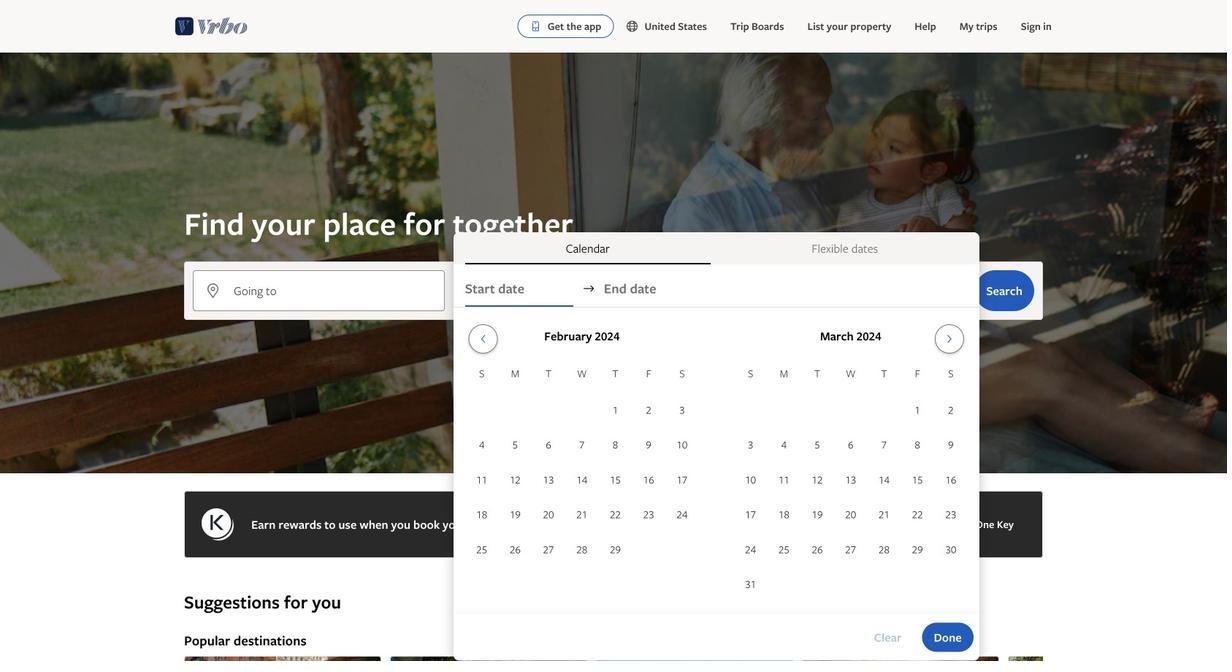Task type: describe. For each thing, give the bounding box(es) containing it.
application inside wizard "region"
[[465, 319, 968, 602]]

previous month image
[[474, 333, 492, 345]]

next month image
[[941, 333, 959, 345]]

small image
[[626, 20, 645, 33]]

south beach featuring tropical scenes, general coastal views and a beach image
[[1008, 656, 1206, 661]]

march 2024 element
[[734, 365, 968, 602]]

vrbo logo image
[[175, 15, 248, 38]]

tab list inside wizard "region"
[[454, 232, 980, 265]]

recently viewed region
[[175, 567, 1052, 590]]



Task type: vqa. For each thing, say whether or not it's contained in the screenshot.
Directional image
yes



Task type: locate. For each thing, give the bounding box(es) containing it.
soho - tribeca which includes street scenes and a city image
[[184, 656, 381, 661]]

tab list
[[454, 232, 980, 265]]

wizard region
[[0, 53, 1228, 661]]

application
[[465, 319, 968, 602]]

cancun which includes a sandy beach, landscape views and general coastal views image
[[596, 656, 794, 661]]

february 2024 element
[[465, 365, 699, 568]]

main content
[[0, 53, 1228, 661]]

directional image
[[582, 282, 595, 295]]

download the app button image
[[530, 20, 542, 32]]

las vegas featuring interior views image
[[802, 656, 1000, 661]]

georgetown - foggy bottom showing a house, a city and street scenes image
[[390, 656, 588, 661]]



